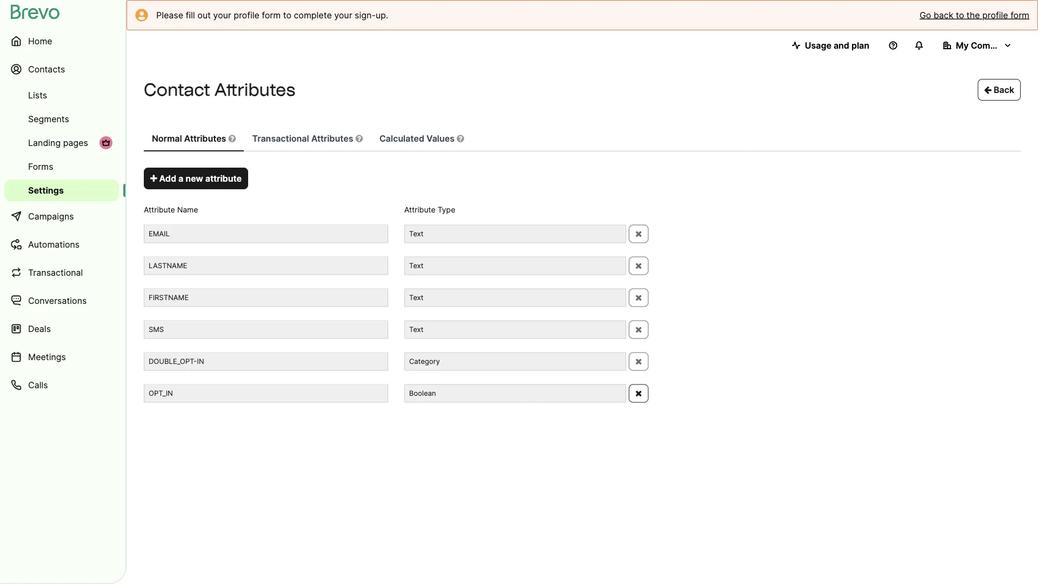 Task type: locate. For each thing, give the bounding box(es) containing it.
1 horizontal spatial form
[[1011, 10, 1030, 20]]

automations link
[[4, 231, 119, 257]]

to left complete
[[283, 10, 291, 20]]

segments link
[[4, 108, 119, 130]]

question circle image left calculated at the top of page
[[356, 134, 363, 143]]

conversations
[[28, 295, 87, 306]]

1 horizontal spatial profile
[[983, 10, 1008, 20]]

form for your
[[262, 10, 281, 20]]

usage and plan
[[805, 40, 870, 51]]

profile
[[234, 10, 259, 20], [983, 10, 1008, 20]]

calls link
[[4, 372, 119, 398]]

up.
[[376, 10, 388, 20]]

question circle image for normal attributes
[[228, 134, 236, 143]]

deals link
[[4, 316, 119, 342]]

question circle image for transactional attributes
[[356, 134, 363, 143]]

home link
[[4, 28, 119, 54]]

0 horizontal spatial attribute
[[144, 205, 175, 214]]

0 vertical spatial times image
[[635, 261, 642, 270]]

1 horizontal spatial your
[[334, 10, 352, 20]]

to left 'the'
[[956, 10, 964, 20]]

2 question circle image from the left
[[356, 134, 363, 143]]

profile right "out"
[[234, 10, 259, 20]]

transactional
[[252, 133, 309, 144], [28, 267, 83, 278]]

0 vertical spatial transactional
[[252, 133, 309, 144]]

attributes inside transactional attributes link
[[311, 133, 353, 144]]

landing pages
[[28, 137, 88, 148]]

attribute left type
[[404, 205, 436, 214]]

1 profile from the left
[[234, 10, 259, 20]]

2 profile from the left
[[983, 10, 1008, 20]]

fill
[[186, 10, 195, 20]]

2 form from the left
[[1011, 10, 1030, 20]]

attributes for contact attributes
[[214, 79, 295, 100]]

2 times image from the top
[[635, 357, 642, 366]]

2 times image from the top
[[635, 293, 642, 302]]

segments
[[28, 114, 69, 124]]

arrow left image
[[984, 85, 992, 94]]

go
[[920, 10, 931, 20]]

question circle image inside transactional attributes link
[[356, 134, 363, 143]]

question circle image up attribute
[[228, 134, 236, 143]]

1 question circle image from the left
[[228, 134, 236, 143]]

and
[[834, 40, 850, 51]]

landing pages link
[[4, 132, 119, 154]]

add a new attribute link
[[144, 168, 248, 189]]

attribute
[[144, 205, 175, 214], [404, 205, 436, 214]]

to
[[283, 10, 291, 20], [956, 10, 964, 20]]

attribute type
[[404, 205, 455, 214]]

0 horizontal spatial your
[[213, 10, 231, 20]]

please
[[156, 10, 183, 20]]

left___rvooi image
[[102, 138, 110, 147]]

times image
[[635, 261, 642, 270], [635, 357, 642, 366]]

question circle image inside normal attributes 'link'
[[228, 134, 236, 143]]

times image
[[635, 230, 642, 238], [635, 293, 642, 302], [635, 325, 642, 334], [635, 389, 642, 398]]

usage
[[805, 40, 832, 51]]

attributes
[[214, 79, 295, 100], [184, 133, 226, 144], [311, 133, 353, 144]]

profile right 'the'
[[983, 10, 1008, 20]]

meetings link
[[4, 344, 119, 370]]

deals
[[28, 323, 51, 334]]

attribute name
[[144, 205, 198, 214]]

transactional link
[[4, 260, 119, 286]]

1 vertical spatial transactional
[[28, 267, 83, 278]]

my company
[[956, 40, 1011, 51]]

landing
[[28, 137, 61, 148]]

form up company
[[1011, 10, 1030, 20]]

values
[[427, 133, 455, 144]]

1 horizontal spatial to
[[956, 10, 964, 20]]

None text field
[[144, 225, 388, 243], [144, 257, 388, 275], [404, 257, 626, 275], [144, 288, 388, 307], [144, 320, 388, 339], [144, 352, 388, 371], [404, 352, 626, 371], [144, 384, 388, 403], [404, 384, 626, 403], [144, 225, 388, 243], [144, 257, 388, 275], [404, 257, 626, 275], [144, 288, 388, 307], [144, 320, 388, 339], [144, 352, 388, 371], [404, 352, 626, 371], [144, 384, 388, 403], [404, 384, 626, 403]]

2 to from the left
[[956, 10, 964, 20]]

automations
[[28, 239, 80, 250]]

settings link
[[4, 180, 119, 201]]

1 vertical spatial times image
[[635, 357, 642, 366]]

back
[[934, 10, 954, 20]]

normal attributes
[[152, 133, 228, 144]]

calculated values
[[379, 133, 457, 144]]

0 horizontal spatial question circle image
[[228, 134, 236, 143]]

forms
[[28, 161, 53, 172]]

4 times image from the top
[[635, 389, 642, 398]]

transactional for transactional
[[28, 267, 83, 278]]

lists
[[28, 90, 47, 100]]

2 attribute from the left
[[404, 205, 436, 214]]

0 horizontal spatial profile
[[234, 10, 259, 20]]

1 horizontal spatial question circle image
[[356, 134, 363, 143]]

your
[[213, 10, 231, 20], [334, 10, 352, 20]]

lists link
[[4, 84, 119, 106]]

normal attributes link
[[144, 127, 244, 151]]

back
[[992, 84, 1014, 95]]

profile for your
[[234, 10, 259, 20]]

1 horizontal spatial transactional
[[252, 133, 309, 144]]

form left complete
[[262, 10, 281, 20]]

campaigns
[[28, 211, 74, 221]]

None text field
[[404, 225, 626, 243], [404, 288, 626, 307], [404, 320, 626, 339], [404, 225, 626, 243], [404, 288, 626, 307], [404, 320, 626, 339]]

attribute left name
[[144, 205, 175, 214]]

your left sign-
[[334, 10, 352, 20]]

0 horizontal spatial to
[[283, 10, 291, 20]]

meetings
[[28, 352, 66, 362]]

question circle image
[[228, 134, 236, 143], [356, 134, 363, 143]]

your right "out"
[[213, 10, 231, 20]]

form
[[262, 10, 281, 20], [1011, 10, 1030, 20]]

0 horizontal spatial form
[[262, 10, 281, 20]]

transactional attributes link
[[244, 127, 371, 151]]

1 form from the left
[[262, 10, 281, 20]]

out
[[197, 10, 211, 20]]

0 horizontal spatial transactional
[[28, 267, 83, 278]]

1 horizontal spatial attribute
[[404, 205, 436, 214]]

attributes inside normal attributes 'link'
[[184, 133, 226, 144]]

conversations link
[[4, 288, 119, 314]]

campaigns link
[[4, 203, 119, 229]]

1 attribute from the left
[[144, 205, 175, 214]]

complete
[[294, 10, 332, 20]]



Task type: describe. For each thing, give the bounding box(es) containing it.
company
[[971, 40, 1011, 51]]

attribute
[[205, 173, 242, 184]]

form for the
[[1011, 10, 1030, 20]]

calculated values link
[[371, 127, 472, 151]]

the
[[967, 10, 980, 20]]

my
[[956, 40, 969, 51]]

attribute for attribute name
[[144, 205, 175, 214]]

please fill out your profile form to complete your sign-up.
[[156, 10, 388, 20]]

add a new attribute
[[157, 173, 242, 184]]

attributes for transactional attributes
[[311, 133, 353, 144]]

settings
[[28, 185, 64, 195]]

question circle image
[[457, 134, 464, 143]]

sign-
[[355, 10, 376, 20]]

pages
[[63, 137, 88, 148]]

new
[[186, 173, 203, 184]]

contacts
[[28, 64, 65, 74]]

calls
[[28, 380, 48, 390]]

3 times image from the top
[[635, 325, 642, 334]]

add
[[159, 173, 176, 184]]

plan
[[852, 40, 870, 51]]

a
[[178, 173, 183, 184]]

calculated
[[379, 133, 424, 144]]

transactional for transactional attributes
[[252, 133, 309, 144]]

forms link
[[4, 156, 119, 177]]

my company button
[[934, 35, 1021, 56]]

home
[[28, 36, 52, 46]]

attributes for normal attributes
[[184, 133, 226, 144]]

contacts link
[[4, 56, 119, 82]]

name
[[177, 205, 198, 214]]

transactional attributes
[[252, 133, 356, 144]]

1 your from the left
[[213, 10, 231, 20]]

1 to from the left
[[283, 10, 291, 20]]

plus image
[[150, 174, 157, 183]]

back link
[[978, 79, 1021, 101]]

go back to the profile form link
[[920, 9, 1030, 22]]

2 your from the left
[[334, 10, 352, 20]]

contact attributes
[[144, 79, 295, 100]]

normal
[[152, 133, 182, 144]]

go back to the profile form
[[920, 10, 1030, 20]]

profile for the
[[983, 10, 1008, 20]]

1 times image from the top
[[635, 230, 642, 238]]

contact
[[144, 79, 210, 100]]

usage and plan button
[[783, 35, 878, 56]]

1 times image from the top
[[635, 261, 642, 270]]

attribute for attribute type
[[404, 205, 436, 214]]

type
[[438, 205, 455, 214]]



Task type: vqa. For each thing, say whether or not it's contained in the screenshot.
Contacts in the left of the page
yes



